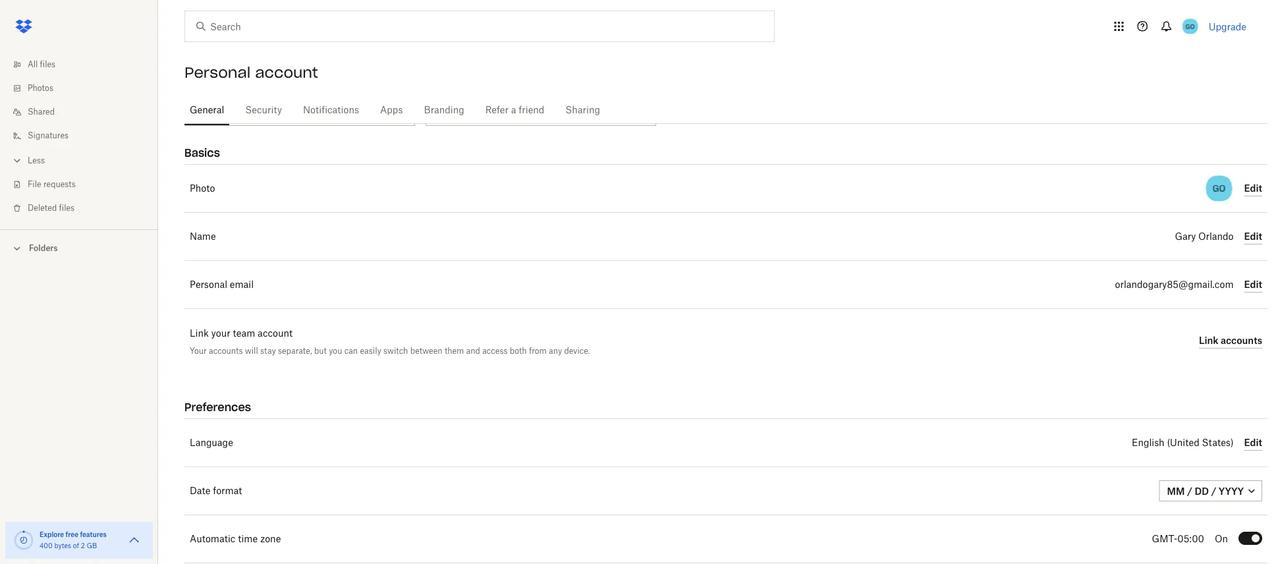 Task type: locate. For each thing, give the bounding box(es) containing it.
0 vertical spatial personal
[[184, 63, 251, 82]]

but
[[314, 346, 327, 355]]

link your team account
[[190, 329, 293, 338]]

states)
[[1202, 438, 1234, 447]]

1 vertical spatial account
[[258, 329, 293, 338]]

0 horizontal spatial go
[[1186, 22, 1195, 30]]

0 vertical spatial files
[[40, 61, 55, 69]]

access
[[482, 346, 508, 355]]

edit for gary orlando
[[1244, 231, 1262, 242]]

account up security tab on the top of page
[[255, 63, 318, 82]]

0 horizontal spatial accounts
[[209, 346, 243, 355]]

photo
[[190, 184, 215, 193]]

/ right dd
[[1211, 485, 1217, 496]]

go inside go popup button
[[1186, 22, 1195, 30]]

will
[[245, 346, 258, 355]]

security
[[245, 105, 282, 115]]

personal account
[[184, 63, 318, 82]]

list containing all files
[[0, 45, 158, 229]]

2 edit from the top
[[1244, 231, 1262, 242]]

switch
[[383, 346, 408, 355]]

1 vertical spatial go
[[1213, 183, 1226, 194]]

general tab
[[184, 94, 230, 126]]

less
[[28, 157, 45, 165]]

go left upgrade
[[1186, 22, 1195, 30]]

all files link
[[11, 53, 158, 76]]

friend
[[519, 105, 544, 115]]

accounts inside button
[[1221, 335, 1262, 346]]

personal email
[[190, 280, 254, 289]]

file
[[28, 181, 41, 188]]

0 vertical spatial account
[[255, 63, 318, 82]]

stay
[[260, 346, 276, 355]]

zone
[[260, 534, 281, 544]]

folders button
[[0, 238, 158, 257]]

edit for english (united states)
[[1244, 437, 1262, 448]]

personal
[[184, 63, 251, 82], [190, 280, 227, 289]]

personal up general tab
[[184, 63, 251, 82]]

sharing tab
[[560, 94, 605, 126]]

3 edit from the top
[[1244, 279, 1262, 290]]

explore
[[40, 530, 64, 538]]

any
[[549, 346, 562, 355]]

security tab
[[240, 94, 287, 126]]

device.
[[564, 346, 590, 355]]

0 horizontal spatial link
[[190, 329, 209, 338]]

link down 'orlandogary85@gmail.com'
[[1199, 335, 1219, 346]]

2 / from the left
[[1211, 485, 1217, 496]]

1 horizontal spatial link
[[1199, 335, 1219, 346]]

your
[[190, 346, 207, 355]]

basics
[[184, 146, 220, 159]]

mm / dd / yyyy button
[[1159, 480, 1262, 501]]

2
[[81, 543, 85, 550]]

0 horizontal spatial /
[[1187, 485, 1193, 496]]

0 horizontal spatial files
[[40, 61, 55, 69]]

files right deleted
[[59, 204, 75, 212]]

/
[[1187, 485, 1193, 496], [1211, 485, 1217, 496]]

personal for personal email
[[190, 280, 227, 289]]

link accounts button
[[1199, 333, 1262, 349]]

link for link your team account
[[190, 329, 209, 338]]

separate,
[[278, 346, 312, 355]]

tab list
[[184, 92, 1268, 126]]

1 vertical spatial personal
[[190, 280, 227, 289]]

05:00
[[1178, 534, 1204, 544]]

0 vertical spatial go
[[1186, 22, 1195, 30]]

Search text field
[[210, 19, 747, 34]]

files for deleted files
[[59, 204, 75, 212]]

your accounts will stay separate, but you can easily switch between them and access both from any device.
[[190, 346, 590, 355]]

personal left the email
[[190, 280, 227, 289]]

mm
[[1167, 485, 1185, 496]]

file requests link
[[11, 173, 158, 196]]

4 edit button from the top
[[1244, 435, 1262, 451]]

link inside button
[[1199, 335, 1219, 346]]

list
[[0, 45, 158, 229]]

dd
[[1195, 485, 1209, 496]]

3 edit button from the top
[[1244, 277, 1262, 293]]

language
[[190, 438, 233, 447]]

1 horizontal spatial /
[[1211, 485, 1217, 496]]

link up your
[[190, 329, 209, 338]]

preferences
[[184, 400, 251, 414]]

automatic
[[190, 534, 235, 544]]

your
[[211, 329, 230, 338]]

/ left dd
[[1187, 485, 1193, 496]]

files
[[40, 61, 55, 69], [59, 204, 75, 212]]

1 horizontal spatial go
[[1213, 183, 1226, 194]]

between
[[410, 346, 443, 355]]

400
[[40, 543, 53, 550]]

explore free features 400 bytes of 2 gb
[[40, 530, 107, 550]]

4 edit from the top
[[1244, 437, 1262, 448]]

refer a friend tab
[[480, 94, 550, 126]]

english
[[1132, 438, 1165, 447]]

notifications
[[303, 105, 359, 115]]

files right all
[[40, 61, 55, 69]]

and
[[466, 346, 480, 355]]

orlandogary85@gmail.com
[[1115, 280, 1234, 289]]

folders
[[29, 243, 58, 253]]

apps tab
[[375, 94, 408, 126]]

edit button for gary orlando
[[1244, 229, 1262, 244]]

edit
[[1244, 183, 1262, 194], [1244, 231, 1262, 242], [1244, 279, 1262, 290], [1244, 437, 1262, 448]]

go up orlando
[[1213, 183, 1226, 194]]

free
[[66, 530, 78, 538]]

link
[[190, 329, 209, 338], [1199, 335, 1219, 346]]

1 vertical spatial files
[[59, 204, 75, 212]]

all files
[[28, 61, 55, 69]]

time
[[238, 534, 258, 544]]

signatures
[[28, 132, 69, 140]]

account
[[255, 63, 318, 82], [258, 329, 293, 338]]

go
[[1186, 22, 1195, 30], [1213, 183, 1226, 194]]

dropbox image
[[11, 13, 37, 40]]

name
[[190, 232, 216, 241]]

1 horizontal spatial files
[[59, 204, 75, 212]]

2 edit button from the top
[[1244, 229, 1262, 244]]

sharing
[[566, 105, 600, 115]]

account up the stay
[[258, 329, 293, 338]]

signatures link
[[11, 124, 158, 148]]

1 horizontal spatial accounts
[[1221, 335, 1262, 346]]

deleted files
[[28, 204, 75, 212]]



Task type: vqa. For each thing, say whether or not it's contained in the screenshot.
'accounts'
yes



Task type: describe. For each thing, give the bounding box(es) containing it.
a
[[511, 105, 516, 115]]

less image
[[11, 154, 24, 167]]

date
[[190, 486, 210, 496]]

apps
[[380, 105, 403, 115]]

(united
[[1167, 438, 1200, 447]]

yyyy
[[1219, 485, 1244, 496]]

notifications tab
[[298, 94, 364, 126]]

of
[[73, 543, 79, 550]]

edit button for orlandogary85@gmail.com
[[1244, 277, 1262, 293]]

you
[[329, 346, 342, 355]]

requests
[[43, 181, 76, 188]]

automatic time zone
[[190, 534, 281, 544]]

easily
[[360, 346, 381, 355]]

gmt-
[[1152, 534, 1178, 544]]

accounts for your
[[209, 346, 243, 355]]

team
[[233, 329, 255, 338]]

shared
[[28, 108, 55, 116]]

refer a friend
[[485, 105, 544, 115]]

refer
[[485, 105, 509, 115]]

english (united states)
[[1132, 438, 1234, 447]]

file requests
[[28, 181, 76, 188]]

from
[[529, 346, 547, 355]]

gary
[[1175, 232, 1196, 241]]

upgrade link
[[1209, 21, 1247, 32]]

files for all files
[[40, 61, 55, 69]]

email
[[230, 280, 254, 289]]

on
[[1215, 534, 1228, 544]]

branding tab
[[419, 94, 470, 126]]

shared link
[[11, 100, 158, 124]]

both
[[510, 346, 527, 355]]

deleted
[[28, 204, 57, 212]]

date format
[[190, 486, 242, 496]]

edit button for english (united states)
[[1244, 435, 1262, 451]]

photos link
[[11, 76, 158, 100]]

all
[[28, 61, 38, 69]]

quota usage element
[[13, 530, 34, 551]]

link for link accounts
[[1199, 335, 1219, 346]]

upgrade
[[1209, 21, 1247, 32]]

orlando
[[1199, 232, 1234, 241]]

gmt-05:00
[[1152, 534, 1204, 544]]

format
[[213, 486, 242, 496]]

bytes
[[54, 543, 71, 550]]

them
[[445, 346, 464, 355]]

1 edit from the top
[[1244, 183, 1262, 194]]

accounts for link
[[1221, 335, 1262, 346]]

photos
[[28, 84, 53, 92]]

features
[[80, 530, 107, 538]]

go button
[[1180, 16, 1201, 37]]

general
[[190, 105, 224, 115]]

deleted files link
[[11, 196, 158, 220]]

edit for orlandogary85@gmail.com
[[1244, 279, 1262, 290]]

can
[[344, 346, 358, 355]]

1 edit button from the top
[[1244, 181, 1262, 196]]

tab list containing general
[[184, 92, 1268, 126]]

gary orlando
[[1175, 232, 1234, 241]]

1 / from the left
[[1187, 485, 1193, 496]]

branding
[[424, 105, 464, 115]]

gb
[[87, 543, 97, 550]]

link accounts
[[1199, 335, 1262, 346]]

personal for personal account
[[184, 63, 251, 82]]

mm / dd / yyyy
[[1167, 485, 1244, 496]]



